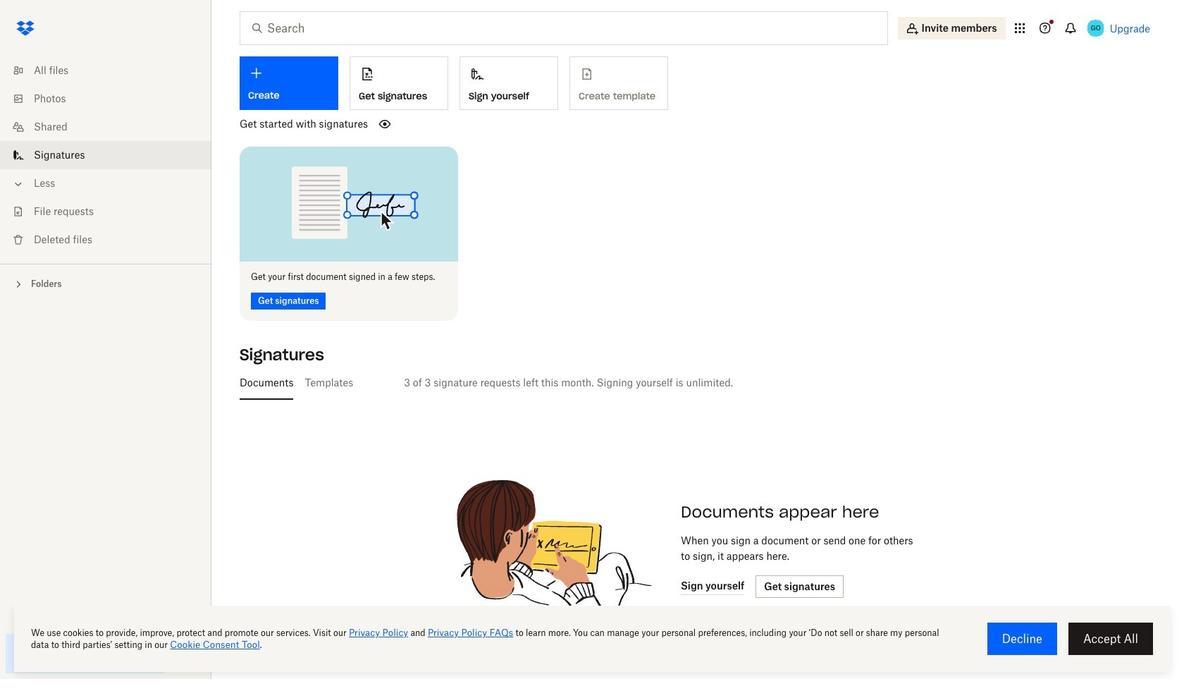 Task type: locate. For each thing, give the bounding box(es) containing it.
list item
[[0, 141, 212, 169]]

dropbox image
[[11, 14, 39, 42]]

tab list
[[234, 366, 1157, 400]]

list
[[0, 48, 212, 264]]

Search text field
[[267, 20, 859, 37]]

less image
[[11, 177, 25, 191]]



Task type: vqa. For each thing, say whether or not it's contained in the screenshot.
the left Outlook
no



